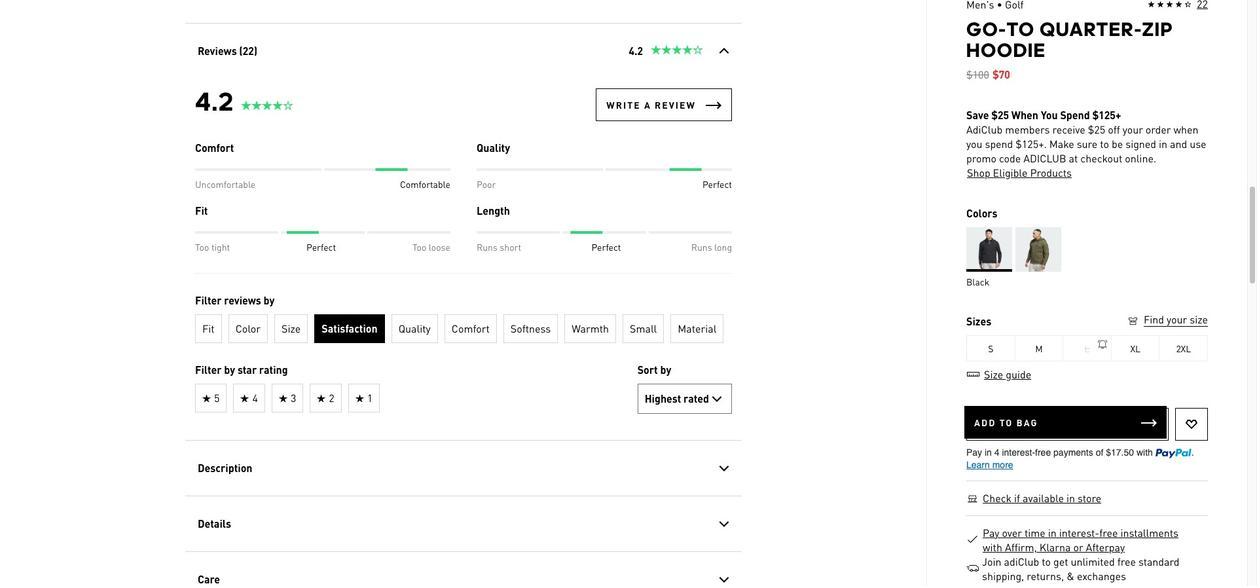 Task type: vqa. For each thing, say whether or not it's contained in the screenshot.
To in the Go-To Quarter-Zip Hoodie $100 $70
yes



Task type: describe. For each thing, give the bounding box(es) containing it.
too for too tight
[[195, 241, 209, 253]]

material
[[678, 321, 716, 335]]

size inside button
[[1190, 312, 1208, 326]]

black
[[966, 276, 989, 287]]

$125+
[[1092, 108, 1121, 122]]

1 vertical spatial $25
[[1088, 122, 1105, 136]]

filter by star rating
[[195, 363, 288, 376]]

description
[[197, 461, 252, 475]]

2
[[329, 391, 334, 405]]

free for unlimited
[[1117, 555, 1136, 568]]

sizes
[[966, 314, 991, 328]]

product color: black image
[[966, 227, 1012, 272]]

star
[[237, 363, 256, 376]]

filter for filter by star rating
[[195, 363, 221, 376]]

promo
[[966, 151, 997, 165]]

3 link
[[271, 384, 303, 412]]

at
[[1069, 151, 1078, 165]]

shop
[[967, 166, 990, 179]]

afterpay
[[1086, 540, 1125, 554]]

klarna
[[1040, 540, 1071, 554]]

runs short
[[476, 241, 521, 253]]

tight
[[211, 241, 230, 253]]

save $25 when you spend $125+ adiclub members receive $25 off your order when you spend $125+. make sure to be signed in and use promo code adiclub at checkout online. shop eligible products
[[966, 108, 1206, 179]]

by for filter by star rating
[[224, 363, 235, 376]]

reviews
[[224, 293, 261, 307]]

pay over time in interest-free installments with affirm, klarna or afterpay link
[[982, 526, 1200, 555]]

go-to quarter-zip hoodie $100 $70
[[966, 18, 1173, 81]]

none field containing highest rated
[[637, 384, 732, 414]]

in for store
[[1067, 491, 1075, 505]]

rating
[[259, 363, 288, 376]]

write a review
[[606, 99, 696, 111]]

or
[[1073, 540, 1083, 554]]

runs for runs long
[[691, 241, 712, 253]]

details
[[197, 517, 231, 530]]

runs long
[[691, 241, 732, 253]]

poor
[[476, 178, 496, 190]]

your inside find your size button
[[1167, 312, 1187, 326]]

uncomfortable
[[195, 178, 255, 190]]

$70
[[993, 67, 1010, 81]]

you
[[966, 137, 982, 151]]

l
[[1085, 342, 1090, 354]]

returns,
[[1027, 569, 1064, 583]]

find your size button
[[1127, 312, 1208, 329]]

your inside "save $25 when you spend $125+ adiclub members receive $25 off your order when you spend $125+. make sure to be signed in and use promo code adiclub at checkout online. shop eligible products"
[[1123, 122, 1143, 136]]

fit link
[[195, 314, 221, 343]]

off
[[1108, 122, 1120, 136]]

0 vertical spatial 4.2
[[629, 44, 643, 58]]

4 link
[[233, 384, 265, 412]]

review
[[654, 99, 696, 111]]

description button
[[185, 441, 742, 496]]

quarter-
[[1040, 18, 1142, 41]]

softness
[[510, 321, 551, 335]]

perfect for fit
[[306, 241, 336, 253]]

quality link
[[391, 314, 438, 343]]

quality
[[398, 321, 430, 335]]

s
[[988, 342, 993, 354]]

l button
[[1063, 335, 1112, 361]]

filter for filter reviews by
[[195, 293, 221, 307]]

loose
[[428, 241, 450, 253]]

comfort
[[195, 141, 234, 155]]

filter reviews by
[[195, 293, 274, 307]]

1
[[367, 391, 372, 405]]

size guide link
[[966, 367, 1032, 381]]

get
[[1053, 555, 1068, 568]]

code
[[999, 151, 1021, 165]]

long
[[714, 241, 732, 253]]

$125+.
[[1016, 137, 1047, 151]]

with
[[983, 540, 1002, 554]]

too tight
[[195, 241, 230, 253]]

order
[[1146, 122, 1171, 136]]

1 vertical spatial 4.2
[[195, 86, 234, 117]]

comfort
[[451, 321, 489, 335]]

rated
[[683, 392, 709, 405]]

check
[[983, 491, 1012, 505]]

1 link
[[348, 384, 380, 412]]

store
[[1078, 491, 1101, 505]]

0 horizontal spatial size
[[281, 321, 300, 335]]

sure
[[1077, 137, 1098, 151]]

reviews
[[197, 44, 236, 58]]

time
[[1025, 526, 1046, 540]]

comfortable
[[400, 178, 450, 190]]

in inside "save $25 when you spend $125+ adiclub members receive $25 off your order when you spend $125+. make sure to be signed in and use promo code adiclub at checkout online. shop eligible products"
[[1159, 137, 1167, 151]]

4
[[252, 391, 258, 405]]

by for sort by
[[660, 363, 671, 376]]

comfort link
[[444, 314, 496, 343]]

to inside join adiclub to get unlimited free standard shipping, returns, & exchanges
[[1042, 555, 1051, 568]]

pay
[[983, 526, 999, 540]]

interest-
[[1059, 526, 1099, 540]]



Task type: locate. For each thing, give the bounding box(es) containing it.
0 horizontal spatial your
[[1123, 122, 1143, 136]]

products
[[1030, 166, 1072, 179]]

adiclub
[[1004, 555, 1039, 568]]

2 horizontal spatial by
[[660, 363, 671, 376]]

your right find
[[1167, 312, 1187, 326]]

highest
[[644, 392, 681, 405]]

save
[[966, 108, 989, 122]]

2 horizontal spatial perfect
[[702, 178, 732, 190]]

s button
[[967, 335, 1015, 361]]

0 horizontal spatial perfect
[[306, 241, 336, 253]]

spend
[[1060, 108, 1090, 122]]

size link
[[274, 314, 308, 343]]

by left star
[[224, 363, 235, 376]]

1 horizontal spatial 4.2
[[629, 44, 643, 58]]

filter up the fit
[[195, 293, 221, 307]]

perfect for quality
[[702, 178, 732, 190]]

5
[[214, 391, 219, 405]]

4.2
[[629, 44, 643, 58], [195, 86, 234, 117]]

runs left the short
[[476, 241, 497, 253]]

sort by
[[637, 363, 671, 376]]

0 horizontal spatial $25
[[991, 108, 1009, 122]]

your
[[1123, 122, 1143, 136], [1167, 312, 1187, 326]]

$25 up sure
[[1088, 122, 1105, 136]]

in up klarna
[[1048, 526, 1057, 540]]

free for interest-
[[1099, 526, 1118, 540]]

1 horizontal spatial your
[[1167, 312, 1187, 326]]

size right color
[[281, 321, 300, 335]]

1 vertical spatial to
[[1000, 416, 1013, 428]]

you
[[1041, 108, 1058, 122]]

2 horizontal spatial in
[[1159, 137, 1167, 151]]

reviews (22)
[[197, 44, 257, 58]]

a
[[644, 99, 651, 111]]

3
[[290, 391, 296, 405]]

online.
[[1125, 151, 1156, 165]]

to for go-
[[1007, 18, 1035, 41]]

receive
[[1052, 122, 1085, 136]]

0 horizontal spatial in
[[1048, 526, 1057, 540]]

1 horizontal spatial $25
[[1088, 122, 1105, 136]]

free up afterpay
[[1099, 526, 1118, 540]]

dropdown image
[[709, 391, 724, 407]]

2 vertical spatial in
[[1048, 526, 1057, 540]]

bag
[[1017, 416, 1038, 428]]

0 horizontal spatial runs
[[476, 241, 497, 253]]

filter up 5 link in the bottom left of the page
[[195, 363, 221, 376]]

to inside "save $25 when you spend $125+ adiclub members receive $25 off your order when you spend $125+. make sure to be signed in and use promo code adiclub at checkout online. shop eligible products"
[[1100, 137, 1109, 151]]

0 vertical spatial $25
[[991, 108, 1009, 122]]

adiclub
[[1024, 151, 1066, 165]]

runs left long on the right top of the page
[[691, 241, 712, 253]]

0 vertical spatial to
[[1007, 18, 1035, 41]]

0 vertical spatial in
[[1159, 137, 1167, 151]]

too for too loose
[[412, 241, 426, 253]]

(22)
[[239, 44, 257, 58]]

check if available in store
[[983, 491, 1101, 505]]

fit
[[202, 321, 214, 335]]

2 too from the left
[[412, 241, 426, 253]]

2xl
[[1176, 342, 1191, 354]]

2 runs from the left
[[691, 241, 712, 253]]

over
[[1002, 526, 1022, 540]]

free inside "pay over time in interest-free installments with affirm, klarna or afterpay"
[[1099, 526, 1118, 540]]

by right sort
[[660, 363, 671, 376]]

satisfaction
[[321, 321, 377, 335]]

shop eligible products link
[[966, 166, 1072, 180]]

add to bag
[[974, 416, 1038, 428]]

to for add
[[1000, 416, 1013, 428]]

1 horizontal spatial perfect
[[591, 241, 621, 253]]

0 vertical spatial your
[[1123, 122, 1143, 136]]

shipping,
[[982, 569, 1024, 583]]

length
[[476, 204, 510, 217]]

1 vertical spatial free
[[1117, 555, 1136, 568]]

make
[[1049, 137, 1074, 151]]

warmth link
[[564, 314, 616, 343]]

to up returns,
[[1042, 555, 1051, 568]]

m button
[[1015, 335, 1063, 361]]

warmth
[[571, 321, 609, 335]]

when
[[1011, 108, 1038, 122]]

write
[[606, 99, 640, 111]]

0 horizontal spatial to
[[1042, 555, 1051, 568]]

to left be
[[1100, 137, 1109, 151]]

1 vertical spatial filter
[[195, 363, 221, 376]]

to up the "$70"
[[1007, 18, 1035, 41]]

to inside go-to quarter-zip hoodie $100 $70
[[1007, 18, 1035, 41]]

&
[[1067, 569, 1074, 583]]

to
[[1007, 18, 1035, 41], [1000, 416, 1013, 428]]

1 runs from the left
[[476, 241, 497, 253]]

1 horizontal spatial size
[[1190, 312, 1208, 326]]

in inside "pay over time in interest-free installments with affirm, klarna or afterpay"
[[1048, 526, 1057, 540]]

too left tight
[[195, 241, 209, 253]]

to inside add to bag button
[[1000, 416, 1013, 428]]

too left loose
[[412, 241, 426, 253]]

check if available in store button
[[982, 491, 1102, 505]]

2 filter from the top
[[195, 363, 221, 376]]

1 horizontal spatial runs
[[691, 241, 712, 253]]

perfect for length
[[591, 241, 621, 253]]

1 horizontal spatial in
[[1067, 491, 1075, 505]]

details button
[[185, 496, 742, 551]]

1 filter from the top
[[195, 293, 221, 307]]

colors
[[966, 206, 998, 220]]

1 horizontal spatial too
[[412, 241, 426, 253]]

$25 up adiclub
[[991, 108, 1009, 122]]

material link
[[670, 314, 723, 343]]

hoodie
[[966, 39, 1046, 62]]

quality
[[476, 141, 510, 155]]

1 vertical spatial to
[[1042, 555, 1051, 568]]

find your size
[[1144, 312, 1208, 326]]

spend
[[985, 137, 1013, 151]]

unlimited
[[1071, 555, 1115, 568]]

in down order
[[1159, 137, 1167, 151]]

size up 2xl button
[[1190, 312, 1208, 326]]

0 vertical spatial filter
[[195, 293, 221, 307]]

to left 'bag'
[[1000, 416, 1013, 428]]

adiclub
[[966, 122, 1003, 136]]

guide
[[1006, 367, 1031, 381]]

add
[[974, 416, 996, 428]]

write a review button
[[596, 88, 732, 121]]

free down afterpay
[[1117, 555, 1136, 568]]

signed
[[1126, 137, 1156, 151]]

filter
[[195, 293, 221, 307], [195, 363, 221, 376]]

$100
[[966, 67, 989, 81]]

4.2 up "write"
[[629, 44, 643, 58]]

and
[[1170, 137, 1187, 151]]

1 too from the left
[[195, 241, 209, 253]]

None field
[[637, 384, 732, 414]]

m
[[1035, 342, 1043, 354]]

0 vertical spatial free
[[1099, 526, 1118, 540]]

0 horizontal spatial too
[[195, 241, 209, 253]]

4.2 up comfort
[[195, 86, 234, 117]]

1 vertical spatial in
[[1067, 491, 1075, 505]]

in inside check if available in store button
[[1067, 491, 1075, 505]]

too loose
[[412, 241, 450, 253]]

size
[[1190, 312, 1208, 326], [281, 321, 300, 335]]

0 horizontal spatial by
[[224, 363, 235, 376]]

find your size image
[[1127, 315, 1139, 327]]

go-
[[966, 18, 1007, 41]]

0 vertical spatial to
[[1100, 137, 1109, 151]]

by right reviews
[[263, 293, 274, 307]]

5 link
[[195, 384, 227, 412]]

0 horizontal spatial 4.2
[[195, 86, 234, 117]]

join adiclub to get unlimited free standard shipping, returns, & exchanges
[[982, 555, 1179, 583]]

runs for runs short
[[476, 241, 497, 253]]

small link
[[622, 314, 664, 343]]

free inside join adiclub to get unlimited free standard shipping, returns, & exchanges
[[1117, 555, 1136, 568]]

product color: olive strata image
[[1015, 227, 1061, 272]]

1 horizontal spatial to
[[1100, 137, 1109, 151]]

2 link
[[310, 384, 341, 412]]

be
[[1112, 137, 1123, 151]]

in for interest-
[[1048, 526, 1057, 540]]

color
[[235, 321, 260, 335]]

free
[[1099, 526, 1118, 540], [1117, 555, 1136, 568]]

highest rated
[[644, 392, 709, 405]]

in left store
[[1067, 491, 1075, 505]]

xl button
[[1112, 335, 1160, 361]]

find
[[1144, 312, 1164, 326]]

available
[[1023, 491, 1064, 505]]

1 horizontal spatial by
[[263, 293, 274, 307]]

color link
[[228, 314, 268, 343]]

your up signed
[[1123, 122, 1143, 136]]

pay over time in interest-free installments with affirm, klarna or afterpay
[[983, 526, 1179, 554]]

1 vertical spatial your
[[1167, 312, 1187, 326]]

standard
[[1139, 555, 1179, 568]]

short
[[499, 241, 521, 253]]



